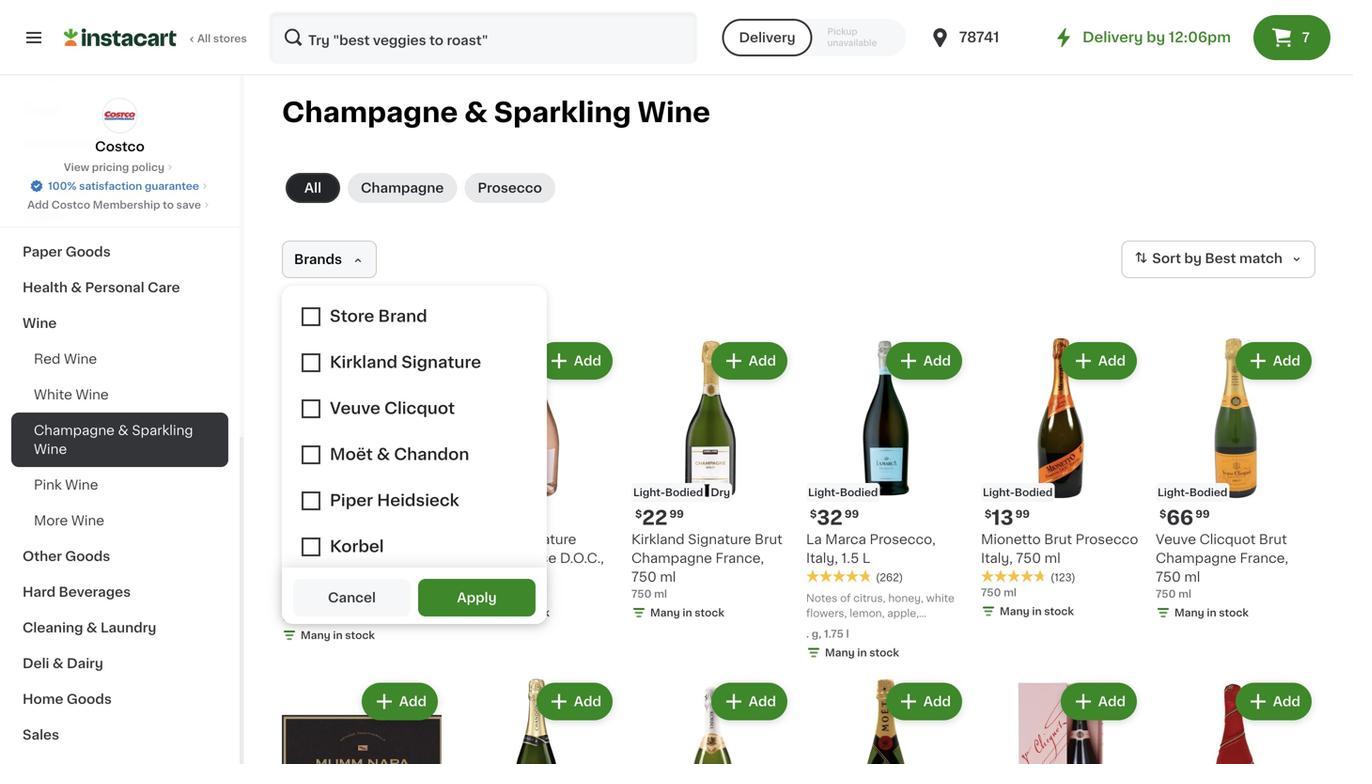 Task type: vqa. For each thing, say whether or not it's contained in the screenshot.
"Brands"
yes



Task type: locate. For each thing, give the bounding box(es) containing it.
champagne down veuve
[[1156, 552, 1237, 565]]

750
[[1016, 552, 1042, 565], [492, 571, 517, 584], [632, 571, 657, 584], [1156, 571, 1181, 584], [981, 587, 1001, 598], [457, 589, 477, 599], [632, 589, 652, 599], [1156, 589, 1176, 599], [282, 593, 307, 606], [282, 611, 302, 622]]

champagne & sparkling wine down the white wine link
[[34, 424, 193, 456]]

99 inside $ 13 99
[[1016, 509, 1030, 519]]

product group
[[282, 338, 442, 647], [457, 338, 617, 624], [632, 338, 791, 624], [806, 338, 966, 664], [981, 338, 1141, 623], [1156, 338, 1316, 624], [282, 679, 442, 764], [457, 679, 617, 764], [632, 679, 791, 764], [806, 679, 966, 764], [981, 679, 1141, 764], [1156, 679, 1316, 764]]

light-bodied up "$ 32 99"
[[808, 487, 878, 498]]

best inside best match sort by field
[[1205, 252, 1237, 265]]

750 inside mionetto brut prosecco italy, 750 ml
[[1016, 552, 1042, 565]]

home
[[23, 693, 63, 706]]

bodied
[[491, 487, 529, 498], [665, 487, 703, 498], [840, 487, 878, 498], [1015, 487, 1053, 498], [1190, 487, 1228, 498], [316, 538, 354, 548]]

0 horizontal spatial costco
[[51, 200, 90, 210]]

stock down kirkland signature brut champagne france, 750 ml 750 ml
[[695, 608, 725, 618]]

health
[[23, 281, 68, 294]]

best left match
[[1205, 252, 1237, 265]]

deli & dairy link
[[11, 646, 228, 681]]

& right the deli at the bottom
[[53, 657, 63, 670]]

12:06pm
[[1169, 31, 1231, 44]]

goods up "health & personal care"
[[66, 245, 111, 258]]

by for sort
[[1185, 252, 1202, 265]]

other goods link
[[11, 539, 228, 574]]

$ down light-bodied dry
[[635, 509, 642, 519]]

2 horizontal spatial signature
[[688, 533, 751, 546]]

32
[[817, 508, 843, 528]]

goods down dairy
[[67, 693, 112, 706]]

lemon,
[[850, 608, 885, 618]]

guarantee
[[145, 181, 199, 191]]

1 horizontal spatial kirkland
[[457, 533, 510, 546]]

beverages
[[59, 586, 131, 599]]

brut left la
[[755, 533, 783, 546]]

& down the beverages
[[86, 621, 97, 634]]

1 horizontal spatial delivery
[[1083, 31, 1143, 44]]

health & personal care link
[[11, 270, 228, 305]]

sort by
[[1153, 252, 1202, 265]]

Search field
[[271, 13, 696, 62]]

brut for 22
[[755, 533, 783, 546]]

brut right clicquot
[[1259, 533, 1287, 546]]

$ 13 99
[[985, 508, 1030, 528]]

0 horizontal spatial delivery
[[739, 31, 796, 44]]

1 brut from the left
[[755, 533, 783, 546]]

many down veuve clicquot brut champagne france, 750 ml 750 ml
[[1175, 608, 1205, 618]]

& down view on the left top
[[58, 174, 69, 187]]

delivery for delivery by 12:06pm
[[1083, 31, 1143, 44]]

light- for veuve clicquot brut champagne france, 750 ml
[[1158, 487, 1190, 498]]

0 horizontal spatial all
[[197, 33, 211, 44]]

0 horizontal spatial france,
[[716, 552, 764, 565]]

100% satisfaction guarantee button
[[29, 175, 210, 194]]

stock for veuve clicquot brut champagne france, 750 ml
[[1219, 608, 1249, 618]]

light- up the '13'
[[983, 487, 1015, 498]]

1 vertical spatial costco
[[51, 200, 90, 210]]

2 vertical spatial goods
[[67, 693, 112, 706]]

light- up 66
[[1158, 487, 1190, 498]]

costco link
[[95, 98, 145, 156]]

champagne & sparkling wine
[[282, 99, 711, 126], [34, 424, 193, 456]]

many in stock for kirkland signature brut champagne france, 750 ml
[[650, 608, 725, 618]]

kirkland up apply button
[[457, 533, 510, 546]]

★★★★★
[[806, 570, 872, 583], [806, 570, 872, 583], [981, 570, 1047, 583], [981, 570, 1047, 583]]

light- up kirkland signature prosecco rose d.o.c., italy,  750 ml 750 ml
[[459, 487, 491, 498]]

1 horizontal spatial signature
[[513, 533, 577, 546]]

None search field
[[269, 11, 698, 64]]

many in stock for kirkland signature prosecco docg, italy, 750 ml
[[301, 630, 375, 641]]

other
[[23, 550, 62, 563]]

champagne down white wine
[[34, 424, 115, 437]]

cider
[[72, 174, 109, 187]]

2 99 from the left
[[845, 509, 859, 519]]

0 vertical spatial champagne & sparkling wine
[[282, 99, 711, 126]]

add
[[27, 200, 49, 210], [399, 354, 427, 368], [574, 354, 602, 368], [749, 354, 776, 368], [924, 354, 951, 368], [1099, 354, 1126, 368], [1273, 354, 1301, 368], [399, 695, 427, 708], [574, 695, 602, 708], [749, 695, 776, 708], [924, 695, 951, 708], [1099, 695, 1126, 708], [1273, 695, 1301, 708]]

deli & dairy
[[23, 657, 103, 670]]

costco up view pricing policy link
[[95, 140, 145, 153]]

product group containing 13
[[981, 338, 1141, 623]]

light- down 10 in the bottom left of the page
[[284, 538, 316, 548]]

2 horizontal spatial kirkland
[[632, 533, 685, 546]]

1 horizontal spatial france,
[[1240, 552, 1289, 565]]

10 09
[[293, 508, 332, 528]]

many in stock down kirkland signature brut champagne france, 750 ml 750 ml
[[650, 608, 725, 618]]

in down kirkland signature brut champagne france, 750 ml 750 ml
[[683, 608, 692, 618]]

& for deli & dairy link
[[53, 657, 63, 670]]

kirkland down $ 22 99
[[632, 533, 685, 546]]

many in stock
[[1000, 606, 1074, 617], [476, 608, 550, 618], [650, 608, 725, 618], [1175, 608, 1249, 618], [301, 630, 375, 641], [825, 648, 899, 658]]

2 horizontal spatial brut
[[1259, 533, 1287, 546]]

in for veuve clicquot brut champagne france, 750 ml
[[1207, 608, 1217, 618]]

in down kirkland signature prosecco rose d.o.c., italy,  750 ml 750 ml
[[508, 608, 518, 618]]

kirkland signature prosecco docg, italy, 750 ml 750 ml
[[282, 555, 430, 622]]

99 inside $ 22 99
[[670, 509, 684, 519]]

$ inside $ 22 99
[[635, 509, 642, 519]]

brut up (123)
[[1045, 533, 1073, 546]]

& for 'champagne & sparkling wine' link
[[118, 424, 129, 437]]

many down cancel
[[301, 630, 331, 641]]

l
[[863, 552, 871, 565]]

& down search field
[[464, 99, 488, 126]]

signature up docg,
[[338, 555, 402, 569]]

d.o.c.,
[[560, 552, 604, 565]]

1 vertical spatial champagne & sparkling wine
[[34, 424, 193, 456]]

add button
[[364, 344, 436, 378], [538, 344, 611, 378], [713, 344, 786, 378], [888, 344, 961, 378], [1063, 344, 1135, 378], [1238, 344, 1310, 378], [364, 685, 436, 719], [538, 685, 611, 719], [713, 685, 786, 719], [888, 685, 961, 719], [1063, 685, 1135, 719], [1238, 685, 1310, 719]]

view
[[64, 162, 89, 172]]

champagne inside champagne link
[[361, 181, 444, 195]]

many in stock for kirkland signature prosecco rose d.o.c., italy,  750 ml
[[476, 608, 550, 618]]

many in stock for veuve clicquot brut champagne france, 750 ml
[[1175, 608, 1249, 618]]

italy, down la
[[806, 552, 838, 565]]

1 horizontal spatial all
[[304, 181, 322, 195]]

99 right "32"
[[845, 509, 859, 519]]

1 vertical spatial sparkling
[[132, 424, 193, 437]]

brut for 66
[[1259, 533, 1287, 546]]

goods for paper goods
[[66, 245, 111, 258]]

goods up the beverages
[[65, 550, 110, 563]]

champagne inside kirkland signature brut champagne france, 750 ml 750 ml
[[632, 552, 712, 565]]

kirkland for kirkland signature prosecco rose d.o.c., italy,  750 ml
[[457, 533, 510, 546]]

champagne right all link on the top left of page
[[361, 181, 444, 195]]

many in stock down apply
[[476, 608, 550, 618]]

bodied up $ 13 99
[[1015, 487, 1053, 498]]

in for kirkland signature prosecco docg, italy, 750 ml
[[333, 630, 343, 641]]

light- for la marca prosecco, italy, 1.5 l
[[808, 487, 840, 498]]

france, down clicquot
[[1240, 552, 1289, 565]]

veuve
[[1156, 533, 1197, 546]]

$ inside $ 13 99
[[985, 509, 992, 519]]

1 $ from the left
[[635, 509, 642, 519]]

by right "sort"
[[1185, 252, 1202, 265]]

99 for 32
[[845, 509, 859, 519]]

1 horizontal spatial best
[[1205, 252, 1237, 265]]

italy, right docg,
[[399, 574, 430, 587]]

floral link
[[11, 91, 228, 127]]

kirkland signature brut champagne france, 750 ml 750 ml
[[632, 533, 783, 599]]

all left stores
[[197, 33, 211, 44]]

1 vertical spatial by
[[1185, 252, 1202, 265]]

italy, down mionetto
[[981, 552, 1013, 565]]

stock down veuve clicquot brut champagne france, 750 ml 750 ml
[[1219, 608, 1249, 618]]

costco
[[95, 140, 145, 153], [51, 200, 90, 210]]

1 99 from the left
[[670, 509, 684, 519]]

signature inside kirkland signature prosecco docg, italy, 750 ml 750 ml
[[338, 555, 402, 569]]

many for veuve clicquot brut champagne france, 750 ml
[[1175, 608, 1205, 618]]

prosecco for mionetto brut prosecco italy, 750 ml
[[1076, 533, 1139, 546]]

costco down 100%
[[51, 200, 90, 210]]

$ inside '$ 66 99'
[[1160, 509, 1167, 519]]

hard
[[23, 586, 56, 599]]

0 horizontal spatial by
[[1147, 31, 1166, 44]]

brut
[[755, 533, 783, 546], [1045, 533, 1073, 546], [1259, 533, 1287, 546]]

1 horizontal spatial brut
[[1045, 533, 1073, 546]]

0 vertical spatial by
[[1147, 31, 1166, 44]]

cancel button
[[293, 579, 411, 617]]

champagne up champagne link
[[282, 99, 458, 126]]

3 99 from the left
[[1016, 509, 1030, 519]]

many in stock down veuve clicquot brut champagne france, 750 ml 750 ml
[[1175, 608, 1249, 618]]

add costco membership to save
[[27, 200, 201, 210]]

paper goods link
[[11, 234, 228, 270]]

0 horizontal spatial brut
[[755, 533, 783, 546]]

italy, inside la marca prosecco, italy, 1.5 l
[[806, 552, 838, 565]]

bodied up '$ 66 99'
[[1190, 487, 1228, 498]]

signature for champagne
[[688, 533, 751, 546]]

product group containing 22
[[632, 338, 791, 624]]

hard beverages
[[23, 586, 131, 599]]

baby link
[[11, 55, 228, 91]]

$ inside "$ 32 99"
[[810, 509, 817, 519]]

prosecco
[[478, 181, 542, 195], [1076, 533, 1139, 546], [457, 552, 520, 565], [282, 574, 345, 587]]

0 vertical spatial goods
[[66, 245, 111, 258]]

1 horizontal spatial sparkling
[[494, 99, 631, 126]]

Best match Sort by field
[[1122, 241, 1316, 278]]

dairy
[[67, 657, 103, 670]]

$ for 22
[[635, 509, 642, 519]]

stock down the cancel "button"
[[345, 630, 375, 641]]

$ 66 99
[[1160, 508, 1210, 528]]

$ up la
[[810, 509, 817, 519]]

many in stock down 750 ml
[[1000, 606, 1074, 617]]

many in stock down cancel
[[301, 630, 375, 641]]

99 inside "$ 32 99"
[[845, 509, 859, 519]]

best left seller
[[288, 488, 308, 497]]

bodied for veuve clicquot brut champagne france, 750 ml
[[1190, 487, 1228, 498]]

99 right the '13'
[[1016, 509, 1030, 519]]

many down 750 ml
[[1000, 606, 1030, 617]]

more
[[34, 514, 68, 527]]

in for kirkland signature brut champagne france, 750 ml
[[683, 608, 692, 618]]

1 vertical spatial goods
[[65, 550, 110, 563]]

signature up rose
[[513, 533, 577, 546]]

policy
[[132, 162, 165, 172]]

liquor link
[[11, 198, 228, 234]]

$ up mionetto
[[985, 509, 992, 519]]

white
[[927, 593, 955, 603]]

red wine link
[[11, 341, 228, 377]]

bodied for la marca prosecco, italy, 1.5 l
[[840, 487, 878, 498]]

by inside delivery by 12:06pm link
[[1147, 31, 1166, 44]]

& for beer & cider link
[[58, 174, 69, 187]]

to
[[163, 200, 174, 210]]

france, inside kirkland signature brut champagne france, 750 ml 750 ml
[[716, 552, 764, 565]]

in down cancel
[[333, 630, 343, 641]]

0 horizontal spatial sparkling
[[132, 424, 193, 437]]

100% satisfaction guarantee
[[48, 181, 199, 191]]

many for kirkland signature brut champagne france, 750 ml
[[650, 608, 680, 618]]

la marca prosecco, italy, 1.5 l
[[806, 533, 936, 565]]

mionetto
[[981, 533, 1041, 546]]

brands
[[294, 253, 342, 266]]

0 horizontal spatial best
[[288, 488, 308, 497]]

2 france, from the left
[[1240, 552, 1289, 565]]

flowers,
[[806, 608, 847, 618]]

all stores link
[[64, 11, 248, 64]]

product group containing 10
[[282, 338, 442, 647]]

99 for 66
[[1196, 509, 1210, 519]]

99
[[670, 509, 684, 519], [845, 509, 859, 519], [1016, 509, 1030, 519], [1196, 509, 1210, 519]]

champagne & sparkling wine down search field
[[282, 99, 711, 126]]

ml
[[1045, 552, 1061, 565], [520, 571, 536, 584], [660, 571, 676, 584], [1185, 571, 1201, 584], [1004, 587, 1017, 598], [479, 589, 493, 599], [654, 589, 667, 599], [1179, 589, 1192, 599], [311, 593, 327, 606], [305, 611, 318, 622]]

grapefruit,
[[806, 623, 861, 634]]

tropical
[[885, 623, 925, 634]]

1 vertical spatial best
[[288, 488, 308, 497]]

3 brut from the left
[[1259, 533, 1287, 546]]

1 horizontal spatial by
[[1185, 252, 1202, 265]]

prosecco inside kirkland signature prosecco rose d.o.c., italy,  750 ml 750 ml
[[457, 552, 520, 565]]

1 horizontal spatial costco
[[95, 140, 145, 153]]

& right the "health"
[[71, 281, 82, 294]]

many
[[1000, 606, 1030, 617], [476, 608, 505, 618], [650, 608, 680, 618], [1175, 608, 1205, 618], [301, 630, 331, 641], [825, 648, 855, 658]]

light- up "32"
[[808, 487, 840, 498]]

signature inside kirkland signature brut champagne france, 750 ml 750 ml
[[688, 533, 751, 546]]

in down veuve clicquot brut champagne france, 750 ml 750 ml
[[1207, 608, 1217, 618]]

product group containing 66
[[1156, 338, 1316, 624]]

2 brut from the left
[[1045, 533, 1073, 546]]

france,
[[716, 552, 764, 565], [1240, 552, 1289, 565]]

prosecco inside mionetto brut prosecco italy, 750 ml
[[1076, 533, 1139, 546]]

in for kirkland signature prosecco rose d.o.c., italy,  750 ml
[[508, 608, 518, 618]]

(123)
[[1051, 572, 1076, 583]]

kirkland inside kirkland signature prosecco docg, italy, 750 ml 750 ml
[[282, 555, 335, 569]]

brut inside kirkland signature brut champagne france, 750 ml 750 ml
[[755, 533, 783, 546]]

1 france, from the left
[[716, 552, 764, 565]]

g,
[[812, 629, 822, 639]]

bodied up "$ 32 99"
[[840, 487, 878, 498]]

sparkling up prosecco link
[[494, 99, 631, 126]]

stock down kirkland signature prosecco rose d.o.c., italy,  750 ml 750 ml
[[520, 608, 550, 618]]

all inside all link
[[304, 181, 322, 195]]

champagne inside veuve clicquot brut champagne france, 750 ml 750 ml
[[1156, 552, 1237, 565]]

signature down dry
[[688, 533, 751, 546]]

all up brands
[[304, 181, 322, 195]]

instacart logo image
[[64, 26, 177, 49]]

light- for kirkland signature prosecco rose d.o.c., italy,  750 ml
[[459, 487, 491, 498]]

& down the white wine link
[[118, 424, 129, 437]]

france, inside veuve clicquot brut champagne france, 750 ml 750 ml
[[1240, 552, 1289, 565]]

italy, up apply
[[457, 571, 489, 584]]

docg,
[[348, 574, 395, 587]]

3 $ from the left
[[985, 509, 992, 519]]

.
[[806, 629, 809, 639]]

0 vertical spatial all
[[197, 33, 211, 44]]

0 horizontal spatial kirkland
[[282, 555, 335, 569]]

stock for kirkland signature prosecco rose d.o.c., italy,  750 ml
[[520, 608, 550, 618]]

$ for 66
[[1160, 509, 1167, 519]]

best inside product group
[[288, 488, 308, 497]]

99 right 66
[[1196, 509, 1210, 519]]

light-bodied up $ 13 99
[[983, 487, 1053, 498]]

by left 12:06pm
[[1147, 31, 1166, 44]]

all inside all stores link
[[197, 33, 211, 44]]

78741
[[959, 31, 1000, 44]]

champagne down $ 22 99
[[632, 552, 712, 565]]

prosecco for kirkland signature prosecco rose d.o.c., italy,  750 ml 750 ml
[[457, 552, 520, 565]]

99 for 22
[[670, 509, 684, 519]]

4 $ from the left
[[1160, 509, 1167, 519]]

france, down dry
[[716, 552, 764, 565]]

0 vertical spatial best
[[1205, 252, 1237, 265]]

delivery inside button
[[739, 31, 796, 44]]

1 vertical spatial all
[[304, 181, 322, 195]]

italy,
[[806, 552, 838, 565], [981, 552, 1013, 565], [457, 571, 489, 584], [399, 574, 430, 587]]

many down apply
[[476, 608, 505, 618]]

kirkland inside kirkland signature prosecco rose d.o.c., italy,  750 ml 750 ml
[[457, 533, 510, 546]]

signature inside kirkland signature prosecco rose d.o.c., italy,  750 ml 750 ml
[[513, 533, 577, 546]]

$ up veuve
[[1160, 509, 1167, 519]]

seller
[[310, 488, 335, 497]]

by inside best match sort by field
[[1185, 252, 1202, 265]]

prosecco inside kirkland signature prosecco docg, italy, 750 ml 750 ml
[[282, 574, 345, 587]]

kirkland down 10 09
[[282, 555, 335, 569]]

0 horizontal spatial signature
[[338, 555, 402, 569]]

78741 button
[[929, 11, 1042, 64]]

kirkland inside kirkland signature brut champagne france, 750 ml 750 ml
[[632, 533, 685, 546]]

many down kirkland signature brut champagne france, 750 ml 750 ml
[[650, 608, 680, 618]]

2 $ from the left
[[810, 509, 817, 519]]

bodied up rose
[[491, 487, 529, 498]]

light-bodied
[[459, 487, 529, 498], [808, 487, 878, 498], [983, 487, 1053, 498], [1158, 487, 1228, 498], [284, 538, 354, 548]]

4 99 from the left
[[1196, 509, 1210, 519]]

personal
[[85, 281, 144, 294]]

99 right 22
[[670, 509, 684, 519]]

brut inside veuve clicquot brut champagne france, 750 ml 750 ml
[[1259, 533, 1287, 546]]

paper
[[23, 245, 62, 258]]

99 inside '$ 66 99'
[[1196, 509, 1210, 519]]

in
[[1032, 606, 1042, 617], [508, 608, 518, 618], [683, 608, 692, 618], [1207, 608, 1217, 618], [333, 630, 343, 641], [858, 648, 867, 658]]

all
[[197, 33, 211, 44], [304, 181, 322, 195]]

delivery by 12:06pm
[[1083, 31, 1231, 44]]

sparkling down the white wine link
[[132, 424, 193, 437]]

light-bodied up '$ 66 99'
[[1158, 487, 1228, 498]]



Task type: describe. For each thing, give the bounding box(es) containing it.
home goods link
[[11, 681, 228, 717]]

light-bodied dry
[[634, 487, 730, 498]]

citrus,
[[854, 593, 886, 603]]

0 horizontal spatial champagne & sparkling wine
[[34, 424, 193, 456]]

brut inside mionetto brut prosecco italy, 750 ml
[[1045, 533, 1073, 546]]

france, for 22
[[716, 552, 764, 565]]

delivery button
[[722, 19, 813, 56]]

delivery by 12:06pm link
[[1053, 26, 1231, 49]]

kirkland for kirkland signature prosecco docg, italy, 750 ml
[[282, 555, 335, 569]]

floral
[[23, 102, 60, 116]]

health & personal care
[[23, 281, 180, 294]]

l
[[846, 629, 849, 639]]

bodied up $ 22 99
[[665, 487, 703, 498]]

match
[[1240, 252, 1283, 265]]

fruits
[[927, 623, 954, 634]]

sales
[[23, 728, 59, 742]]

light-bodied for 13
[[983, 487, 1053, 498]]

delivery for delivery
[[739, 31, 796, 44]]

bodied for kirkland signature prosecco rose d.o.c., italy,  750 ml
[[491, 487, 529, 498]]

& for health & personal care link
[[71, 281, 82, 294]]

many for kirkland signature prosecco rose d.o.c., italy,  750 ml
[[476, 608, 505, 618]]

light- up 22
[[634, 487, 665, 498]]

satisfaction
[[79, 181, 142, 191]]

beer & cider link
[[11, 163, 228, 198]]

view pricing policy link
[[64, 160, 176, 175]]

pink wine
[[34, 478, 98, 492]]

99 for 13
[[1016, 509, 1030, 519]]

italy, inside mionetto brut prosecco italy, 750 ml
[[981, 552, 1013, 565]]

& for cleaning & laundry link
[[86, 621, 97, 634]]

09
[[317, 509, 332, 519]]

hard beverages link
[[11, 574, 228, 610]]

baby
[[23, 67, 58, 80]]

best for best seller
[[288, 488, 308, 497]]

all link
[[286, 173, 340, 203]]

home goods
[[23, 693, 112, 706]]

cleaning
[[23, 621, 83, 634]]

view pricing policy
[[64, 162, 165, 172]]

light- for mionetto brut prosecco italy, 750 ml
[[983, 487, 1015, 498]]

stock down (123)
[[1045, 606, 1074, 617]]

marca
[[825, 533, 866, 546]]

wine link
[[11, 305, 228, 341]]

prosecco link
[[465, 173, 555, 203]]

prosecco for kirkland signature prosecco docg, italy, 750 ml 750 ml
[[282, 574, 345, 587]]

bodied down 09 on the left bottom
[[316, 538, 354, 548]]

electronics link
[[11, 127, 228, 163]]

and
[[863, 623, 883, 634]]

membership
[[93, 200, 160, 210]]

bodied for mionetto brut prosecco italy, 750 ml
[[1015, 487, 1053, 498]]

sales link
[[11, 717, 228, 753]]

brands button
[[282, 241, 377, 278]]

signature for rose
[[513, 533, 577, 546]]

in down 'and'
[[858, 648, 867, 658]]

750 ml
[[981, 587, 1017, 598]]

(262)
[[876, 572, 903, 583]]

add costco membership to save link
[[27, 197, 212, 212]]

66
[[1167, 508, 1194, 528]]

all stores
[[197, 33, 247, 44]]

stock for kirkland signature brut champagne france, 750 ml
[[695, 608, 725, 618]]

light-bodied for 66
[[1158, 487, 1228, 498]]

red
[[34, 352, 61, 366]]

light-bodied for 32
[[808, 487, 878, 498]]

best for best match
[[1205, 252, 1237, 265]]

signature for docg,
[[338, 555, 402, 569]]

$ for 32
[[810, 509, 817, 519]]

many in stock down l at the bottom right of the page
[[825, 648, 899, 658]]

in down mionetto brut prosecco italy, 750 ml on the bottom of page
[[1032, 606, 1042, 617]]

more wine link
[[11, 503, 228, 539]]

many for kirkland signature prosecco docg, italy, 750 ml
[[301, 630, 331, 641]]

save
[[176, 200, 201, 210]]

pink wine link
[[11, 467, 228, 503]]

italy, inside kirkland signature prosecco rose d.o.c., italy,  750 ml 750 ml
[[457, 571, 489, 584]]

light-bodied up rose
[[459, 487, 529, 498]]

stock for kirkland signature prosecco docg, italy, 750 ml
[[345, 630, 375, 641]]

dry
[[711, 487, 730, 498]]

light-bodied down 10 09
[[284, 538, 354, 548]]

costco logo image
[[102, 98, 138, 133]]

service type group
[[722, 19, 907, 56]]

care
[[148, 281, 180, 294]]

7
[[1303, 31, 1310, 44]]

stores
[[213, 33, 247, 44]]

ml inside mionetto brut prosecco italy, 750 ml
[[1045, 552, 1061, 565]]

champagne link
[[348, 173, 457, 203]]

italy, inside kirkland signature prosecco docg, italy, 750 ml 750 ml
[[399, 574, 430, 587]]

best seller
[[288, 488, 335, 497]]

electronics
[[23, 138, 99, 151]]

beer & cider
[[23, 174, 109, 187]]

stock down 'and'
[[870, 648, 899, 658]]

best match
[[1205, 252, 1283, 265]]

champagne inside 'champagne & sparkling wine' link
[[34, 424, 115, 437]]

white wine
[[34, 388, 109, 401]]

1.5
[[842, 552, 859, 565]]

notes
[[806, 593, 838, 603]]

sort
[[1153, 252, 1182, 265]]

all for all stores
[[197, 33, 211, 44]]

white
[[34, 388, 72, 401]]

7 button
[[1254, 15, 1331, 60]]

all for all
[[304, 181, 322, 195]]

0 vertical spatial sparkling
[[494, 99, 631, 126]]

rose
[[523, 552, 557, 565]]

goods for home goods
[[67, 693, 112, 706]]

other goods
[[23, 550, 110, 563]]

kirkland for kirkland signature brut champagne france, 750 ml
[[632, 533, 685, 546]]

1.75
[[824, 629, 844, 639]]

1 horizontal spatial champagne & sparkling wine
[[282, 99, 711, 126]]

laundry
[[101, 621, 156, 634]]

goods for other goods
[[65, 550, 110, 563]]

deli
[[23, 657, 49, 670]]

0 vertical spatial costco
[[95, 140, 145, 153]]

pricing
[[92, 162, 129, 172]]

clicquot
[[1200, 533, 1256, 546]]

notes of citrus, honey, white flowers, lemon, apple, grapefruit, and tropical fruits . g, 1.75 l
[[806, 593, 955, 639]]

apply
[[457, 591, 497, 604]]

paper goods
[[23, 245, 111, 258]]

champagne & sparkling wine link
[[11, 413, 228, 467]]

$ for 13
[[985, 509, 992, 519]]

product group containing 32
[[806, 338, 966, 664]]

beer
[[23, 174, 54, 187]]

cleaning & laundry link
[[11, 610, 228, 646]]

10
[[293, 508, 315, 528]]

red wine
[[34, 352, 97, 366]]

apply button
[[418, 579, 536, 617]]

many down 1.75
[[825, 648, 855, 658]]

$ 22 99
[[635, 508, 684, 528]]

mionetto brut prosecco italy, 750 ml
[[981, 533, 1139, 565]]

by for delivery
[[1147, 31, 1166, 44]]

honey,
[[889, 593, 924, 603]]

france, for 66
[[1240, 552, 1289, 565]]



